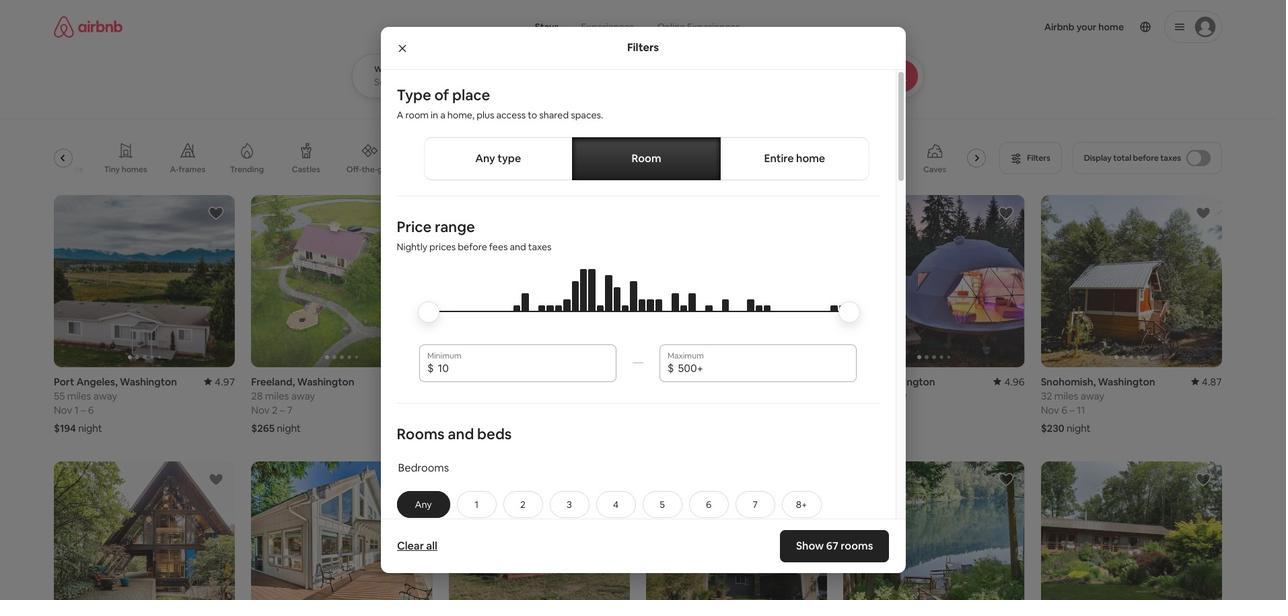 Task type: vqa. For each thing, say whether or not it's contained in the screenshot.
Price at the top
yes



Task type: describe. For each thing, give the bounding box(es) containing it.
nov for 28 miles away
[[251, 404, 270, 417]]

price range nightly prices before fees and taxes
[[397, 217, 552, 253]]

price
[[397, 217, 432, 236]]

any type button
[[424, 137, 573, 180]]

a-
[[170, 164, 179, 175]]

spaces.
[[571, 109, 603, 121]]

type
[[397, 85, 431, 104]]

rooms
[[841, 539, 873, 553]]

stays button
[[524, 13, 570, 40]]

nov inside hoodsport, washington 43 miles away nov 1 – 6
[[646, 404, 665, 417]]

1 4.97 out of 5 average rating image from the left
[[204, 375, 235, 388]]

all
[[426, 539, 437, 553]]

off-
[[347, 164, 362, 175]]

port angeles, washington 55 miles away nov 1 – 6 $194 night
[[54, 375, 177, 435]]

bedrooms
[[398, 461, 449, 475]]

25
[[865, 404, 876, 417]]

lakefront
[[857, 164, 894, 175]]

add to wishlist: enumclaw, washington image
[[998, 472, 1014, 488]]

55
[[54, 390, 65, 402]]

most stays cost more than $125 per night. image
[[430, 269, 846, 347]]

5.0 for freeland, washington 28 miles away nov 2 – 7 $265 night
[[418, 375, 433, 388]]

tiny
[[104, 164, 120, 175]]

nightly
[[397, 241, 427, 253]]

pools
[[450, 164, 471, 175]]

8+ button
[[782, 491, 822, 518]]

1 button
[[457, 491, 496, 518]]

domes
[[625, 164, 652, 175]]

profile element
[[773, 0, 1222, 54]]

add to wishlist: quilcene, washington image
[[1195, 472, 1212, 488]]

shared
[[539, 109, 569, 121]]

miles for snohomish, washington
[[1055, 390, 1079, 402]]

parks
[[61, 164, 83, 175]]

clear
[[397, 539, 424, 553]]

Where field
[[374, 76, 550, 88]]

room
[[405, 109, 429, 121]]

clear all
[[397, 539, 437, 553]]

range
[[435, 217, 475, 236]]

display
[[1084, 153, 1112, 164]]

$194
[[54, 422, 76, 435]]

add to wishlist: brinnon, washington image
[[406, 472, 422, 488]]

11
[[1077, 404, 1085, 417]]

night for $285
[[474, 422, 498, 435]]

online
[[657, 21, 685, 33]]

13
[[449, 390, 459, 402]]

in
[[431, 109, 438, 121]]

away for sultan, washington
[[884, 390, 907, 402]]

– for woodinville, washington
[[477, 404, 482, 417]]

grid
[[378, 164, 393, 175]]

to
[[528, 109, 537, 121]]

4.97 for 2nd 4.97 out of 5 average rating image from the right
[[215, 375, 235, 388]]

off-the-grid
[[347, 164, 393, 175]]

$230
[[1041, 422, 1065, 435]]

homes
[[122, 164, 147, 175]]

display total before taxes button
[[1073, 142, 1222, 174]]

8+ element
[[796, 499, 807, 511]]

plus
[[477, 109, 494, 121]]

5.0 out of 5 average rating image for freeland, washington 28 miles away nov 2 – 7 $265 night
[[407, 375, 433, 388]]

countryside
[[492, 164, 539, 175]]

online experiences
[[657, 21, 740, 33]]

any type
[[475, 151, 521, 166]]

room button
[[572, 137, 721, 180]]

clear all button
[[390, 533, 444, 560]]

washington for woodinville, washington
[[509, 375, 566, 388]]

5.0 out of 5 average rating image for woodinville, washington 13 miles away nov 3 – 8 $285 night
[[605, 375, 630, 388]]

night inside the 'port angeles, washington 55 miles away nov 1 – 6 $194 night'
[[78, 422, 102, 435]]

miles inside hoodsport, washington 43 miles away nov 1 – 6
[[660, 390, 684, 402]]

– for snohomish, washington
[[1070, 404, 1075, 417]]

fees
[[489, 241, 508, 253]]

$285
[[449, 422, 472, 435]]

snohomish,
[[1041, 375, 1096, 388]]

4.87
[[1202, 375, 1222, 388]]

national
[[28, 164, 60, 175]]

67
[[826, 539, 839, 553]]

display total before taxes
[[1084, 153, 1181, 164]]

6 button
[[689, 491, 729, 518]]

nov for 32 miles away
[[1041, 404, 1059, 417]]

add to wishlist: snohomish, washington image
[[1195, 205, 1212, 221]]

rooms and beds
[[397, 425, 512, 443]]

entire home
[[764, 151, 825, 166]]

freeland, washington 28 miles away nov 2 – 7 $265 night
[[251, 375, 354, 435]]

group containing national parks
[[28, 132, 992, 184]]

2 button
[[503, 491, 543, 518]]

hoodsport,
[[646, 375, 701, 388]]

stays tab panel
[[352, 54, 961, 98]]

trending
[[230, 164, 264, 175]]

dec
[[844, 404, 862, 417]]

sultan, washington 34 miles away dec 25 – 30
[[844, 375, 935, 417]]

where
[[374, 64, 400, 75]]

5 button
[[642, 491, 682, 518]]

washington for freeland, washington
[[297, 375, 354, 388]]

miles for woodinville, washington
[[461, 390, 485, 402]]

4.87 out of 5 average rating image
[[1191, 375, 1222, 388]]

28
[[251, 390, 263, 402]]

caves
[[923, 164, 947, 175]]

4.96 out of 5 average rating image
[[994, 375, 1025, 388]]

woodinville,
[[449, 375, 507, 388]]

night for $230
[[1067, 422, 1091, 435]]

add to wishlist: freeland, washington image
[[406, 205, 422, 221]]

3 inside the woodinville, washington 13 miles away nov 3 – 8 $285 night
[[469, 404, 475, 417]]

nov for 13 miles away
[[449, 404, 467, 417]]

34
[[844, 390, 855, 402]]

washington inside hoodsport, washington 43 miles away nov 1 – 6
[[703, 375, 760, 388]]

home
[[796, 151, 825, 166]]

0 horizontal spatial and
[[448, 425, 474, 443]]

2 4.97 out of 5 average rating image from the left
[[796, 375, 827, 388]]

woodinville, washington 13 miles away nov 3 – 8 $285 night
[[449, 375, 566, 435]]

access
[[496, 109, 526, 121]]

washington inside the 'port angeles, washington 55 miles away nov 1 – 6 $194 night'
[[120, 375, 177, 388]]

and inside price range nightly prices before fees and taxes
[[510, 241, 526, 253]]

show 67 rooms
[[796, 539, 873, 553]]

any for any type
[[475, 151, 495, 166]]

7 inside button
[[753, 499, 758, 511]]

tiny homes
[[104, 164, 147, 175]]



Task type: locate. For each thing, give the bounding box(es) containing it.
$ up the rooms
[[427, 361, 434, 375]]

4 – from the left
[[878, 404, 883, 417]]

away inside hoodsport, washington 43 miles away nov 1 – 6
[[686, 390, 710, 402]]

tab list
[[424, 137, 869, 180]]

and left beds
[[448, 425, 474, 443]]

0 horizontal spatial 5.0 out of 5 average rating image
[[407, 375, 433, 388]]

5.0 for woodinville, washington 13 miles away nov 3 – 8 $285 night
[[616, 375, 630, 388]]

4.97 left freeland,
[[215, 375, 235, 388]]

1 washington from the left
[[120, 375, 177, 388]]

washington up 30 on the bottom right
[[878, 375, 935, 388]]

filters
[[627, 41, 659, 55]]

2 away from the left
[[291, 390, 315, 402]]

– inside the woodinville, washington 13 miles away nov 3 – 8 $285 night
[[477, 404, 482, 417]]

1 horizontal spatial 5.0 out of 5 average rating image
[[605, 375, 630, 388]]

0 horizontal spatial 4.97 out of 5 average rating image
[[204, 375, 235, 388]]

– inside snohomish, washington 32 miles away nov 6 – 11 $230 night
[[1070, 404, 1075, 417]]

0 vertical spatial taxes
[[1160, 153, 1181, 164]]

6 inside the 'port angeles, washington 55 miles away nov 1 – 6 $194 night'
[[88, 404, 94, 417]]

washington right woodinville,
[[509, 375, 566, 388]]

1 horizontal spatial $ text field
[[678, 362, 849, 375]]

5 washington from the left
[[509, 375, 566, 388]]

4 nov from the left
[[449, 404, 467, 417]]

away down angeles,
[[93, 390, 117, 402]]

taxes inside price range nightly prices before fees and taxes
[[528, 241, 552, 253]]

3 miles from the left
[[660, 390, 684, 402]]

None search field
[[352, 0, 961, 98]]

– for sultan, washington
[[878, 404, 883, 417]]

washington right freeland,
[[297, 375, 354, 388]]

1 experiences from the left
[[581, 21, 634, 33]]

play
[[572, 164, 587, 175]]

0 vertical spatial 3
[[469, 404, 475, 417]]

night down the 11
[[1067, 422, 1091, 435]]

0 horizontal spatial 3
[[469, 404, 475, 417]]

skiing
[[687, 164, 709, 175]]

1 horizontal spatial 1
[[475, 499, 479, 511]]

away inside the woodinville, washington 13 miles away nov 3 – 8 $285 night
[[487, 390, 511, 402]]

0 horizontal spatial any
[[415, 499, 432, 511]]

2 miles from the left
[[265, 390, 289, 402]]

6 inside snohomish, washington 32 miles away nov 6 – 11 $230 night
[[1062, 404, 1067, 417]]

washington inside the woodinville, washington 13 miles away nov 3 – 8 $285 night
[[509, 375, 566, 388]]

away down hoodsport,
[[686, 390, 710, 402]]

3 left 8 in the bottom left of the page
[[469, 404, 475, 417]]

43
[[646, 390, 658, 402]]

snohomish, washington 32 miles away nov 6 – 11 $230 night
[[1041, 375, 1155, 435]]

1 horizontal spatial 4.97
[[807, 375, 827, 388]]

1 vertical spatial and
[[448, 425, 474, 443]]

$ text field up hoodsport, washington 43 miles away nov 1 – 6
[[678, 362, 849, 375]]

1 – from the left
[[81, 404, 86, 417]]

6 washington from the left
[[1098, 375, 1155, 388]]

nov inside snohomish, washington 32 miles away nov 6 – 11 $230 night
[[1041, 404, 1059, 417]]

$265
[[251, 422, 275, 435]]

1 away from the left
[[93, 390, 117, 402]]

0 vertical spatial any
[[475, 151, 495, 166]]

3 inside button
[[567, 499, 572, 511]]

1 5.0 out of 5 average rating image from the left
[[407, 375, 433, 388]]

0 vertical spatial before
[[1133, 153, 1159, 164]]

angeles,
[[76, 375, 118, 388]]

miles inside freeland, washington 28 miles away nov 2 – 7 $265 night
[[265, 390, 289, 402]]

1 vertical spatial 2
[[520, 499, 526, 511]]

1 horizontal spatial any
[[475, 151, 495, 166]]

0 horizontal spatial experiences
[[581, 21, 634, 33]]

and
[[510, 241, 526, 253], [448, 425, 474, 443]]

– for freeland, washington
[[280, 404, 285, 417]]

0 vertical spatial and
[[510, 241, 526, 253]]

any element
[[411, 499, 436, 511]]

– down hoodsport,
[[673, 404, 678, 417]]

washington inside freeland, washington 28 miles away nov 2 – 7 $265 night
[[297, 375, 354, 388]]

what can we help you find? tab list
[[524, 13, 645, 40]]

away for freeland, washington
[[291, 390, 315, 402]]

miles up 25
[[857, 390, 881, 402]]

0 horizontal spatial 1
[[74, 404, 79, 417]]

miles inside snohomish, washington 32 miles away nov 6 – 11 $230 night
[[1055, 390, 1079, 402]]

1 night from the left
[[78, 422, 102, 435]]

luxe
[[808, 164, 825, 175]]

add to wishlist: port angeles, washington image
[[208, 205, 224, 221]]

washington right "snohomish,"
[[1098, 375, 1155, 388]]

miles right 55
[[67, 390, 91, 402]]

washington
[[120, 375, 177, 388], [297, 375, 354, 388], [703, 375, 760, 388], [878, 375, 935, 388], [509, 375, 566, 388], [1098, 375, 1155, 388]]

4.97 out of 5 average rating image left sultan,
[[796, 375, 827, 388]]

2 5.0 out of 5 average rating image from the left
[[605, 375, 630, 388]]

miles inside the 'port angeles, washington 55 miles away nov 1 – 6 $194 night'
[[67, 390, 91, 402]]

washington right angeles,
[[120, 375, 177, 388]]

4.97 out of 5 average rating image left freeland,
[[204, 375, 235, 388]]

miles for freeland, washington
[[265, 390, 289, 402]]

1 vertical spatial before
[[458, 241, 487, 253]]

entire home button
[[720, 137, 869, 180]]

total
[[1113, 153, 1131, 164]]

0 horizontal spatial $ text field
[[438, 362, 608, 375]]

national parks
[[28, 164, 83, 175]]

away inside the 'port angeles, washington 55 miles away nov 1 – 6 $194 night'
[[93, 390, 117, 402]]

miles
[[67, 390, 91, 402], [265, 390, 289, 402], [660, 390, 684, 402], [857, 390, 881, 402], [461, 390, 485, 402], [1055, 390, 1079, 402]]

– left the 11
[[1070, 404, 1075, 417]]

miles inside sultan, washington 34 miles away dec 25 – 30
[[857, 390, 881, 402]]

2 4.97 from the left
[[807, 375, 827, 388]]

before inside button
[[1133, 153, 1159, 164]]

5.0
[[418, 375, 433, 388], [616, 375, 630, 388]]

away
[[93, 390, 117, 402], [291, 390, 315, 402], [686, 390, 710, 402], [884, 390, 907, 402], [487, 390, 511, 402], [1081, 390, 1105, 402]]

1 inside button
[[475, 499, 479, 511]]

5.0 out of 5 average rating image left hoodsport,
[[605, 375, 630, 388]]

miles for sultan, washington
[[857, 390, 881, 402]]

– inside sultan, washington 34 miles away dec 25 – 30
[[878, 404, 883, 417]]

8
[[484, 404, 490, 417]]

before
[[1133, 153, 1159, 164], [458, 241, 487, 253]]

2 $ text field from the left
[[678, 362, 849, 375]]

2 – from the left
[[280, 404, 285, 417]]

away up 30 on the bottom right
[[884, 390, 907, 402]]

6 inside button
[[706, 499, 712, 511]]

4.96
[[1005, 375, 1025, 388]]

filters dialog
[[381, 27, 906, 600]]

2 $ from the left
[[668, 361, 674, 375]]

1 horizontal spatial before
[[1133, 153, 1159, 164]]

type
[[498, 151, 521, 166]]

a
[[440, 109, 445, 121]]

away up 8 in the bottom left of the page
[[487, 390, 511, 402]]

tab list containing any type
[[424, 137, 869, 180]]

5.0 out of 5 average rating image
[[407, 375, 433, 388], [605, 375, 630, 388]]

1 horizontal spatial experiences
[[687, 21, 740, 33]]

1 horizontal spatial 7
[[753, 499, 758, 511]]

4
[[613, 499, 619, 511]]

show 67 rooms link
[[780, 530, 889, 563]]

any for any
[[415, 499, 432, 511]]

1 horizontal spatial taxes
[[1160, 153, 1181, 164]]

group
[[28, 132, 992, 184], [54, 195, 235, 367], [251, 195, 433, 367], [449, 195, 630, 367], [646, 195, 827, 367], [844, 195, 1025, 367], [1041, 195, 1222, 367], [54, 462, 235, 600], [251, 462, 433, 600], [449, 462, 630, 600], [646, 462, 827, 600], [844, 462, 1025, 600], [1041, 462, 1222, 600]]

1 $ from the left
[[427, 361, 434, 375]]

experiences inside button
[[581, 21, 634, 33]]

4.97
[[215, 375, 235, 388], [807, 375, 827, 388]]

2 night from the left
[[277, 422, 301, 435]]

away for woodinville, washington
[[487, 390, 511, 402]]

nov inside freeland, washington 28 miles away nov 2 – 7 $265 night
[[251, 404, 270, 417]]

6 left the 11
[[1062, 404, 1067, 417]]

night inside freeland, washington 28 miles away nov 2 – 7 $265 night
[[277, 422, 301, 435]]

7
[[287, 404, 292, 417], [753, 499, 758, 511]]

washington inside snohomish, washington 32 miles away nov 6 – 11 $230 night
[[1098, 375, 1155, 388]]

online experiences link
[[645, 13, 752, 40]]

5 nov from the left
[[1041, 404, 1059, 417]]

4 button
[[596, 491, 636, 518]]

experiences right online
[[687, 21, 740, 33]]

5.0 up the rooms
[[418, 375, 433, 388]]

any down add to wishlist: brinnon, washington image
[[415, 499, 432, 511]]

1 4.97 from the left
[[215, 375, 235, 388]]

taxes right fees
[[528, 241, 552, 253]]

1 vertical spatial any
[[415, 499, 432, 511]]

1 horizontal spatial and
[[510, 241, 526, 253]]

3 washington from the left
[[703, 375, 760, 388]]

miles down hoodsport,
[[660, 390, 684, 402]]

show
[[796, 539, 824, 553]]

night inside snohomish, washington 32 miles away nov 6 – 11 $230 night
[[1067, 422, 1091, 435]]

washington right hoodsport,
[[703, 375, 760, 388]]

6 miles from the left
[[1055, 390, 1079, 402]]

6 inside hoodsport, washington 43 miles away nov 1 – 6
[[680, 404, 686, 417]]

– right 25
[[878, 404, 883, 417]]

1 up $194
[[74, 404, 79, 417]]

7 right 6 button
[[753, 499, 758, 511]]

2 inside button
[[520, 499, 526, 511]]

– inside the 'port angeles, washington 55 miles away nov 1 – 6 $194 night'
[[81, 404, 86, 417]]

0 horizontal spatial 2
[[272, 404, 278, 417]]

5 miles from the left
[[461, 390, 485, 402]]

room
[[632, 151, 661, 166]]

experiences up filters
[[581, 21, 634, 33]]

4 night from the left
[[1067, 422, 1091, 435]]

3 right 2 button
[[567, 499, 572, 511]]

1 horizontal spatial 5.0
[[616, 375, 630, 388]]

8+
[[796, 499, 807, 511]]

– left 8 in the bottom left of the page
[[477, 404, 482, 417]]

nov down 32
[[1041, 404, 1059, 417]]

1
[[74, 404, 79, 417], [667, 404, 671, 417], [475, 499, 479, 511]]

entire
[[764, 151, 794, 166]]

freeland,
[[251, 375, 295, 388]]

away down freeland,
[[291, 390, 315, 402]]

nov down the 43
[[646, 404, 665, 417]]

2 5.0 from the left
[[616, 375, 630, 388]]

1 5.0 from the left
[[418, 375, 433, 388]]

0 horizontal spatial 7
[[287, 404, 292, 417]]

washington inside sultan, washington 34 miles away dec 25 – 30
[[878, 375, 935, 388]]

2 up $265
[[272, 404, 278, 417]]

0 horizontal spatial 5.0
[[418, 375, 433, 388]]

washington for snohomish, washington
[[1098, 375, 1155, 388]]

1 nov from the left
[[54, 404, 72, 417]]

washington for sultan, washington
[[878, 375, 935, 388]]

2 inside freeland, washington 28 miles away nov 2 – 7 $265 night
[[272, 404, 278, 417]]

any inside any type button
[[475, 151, 495, 166]]

a
[[397, 109, 403, 121]]

1 miles from the left
[[67, 390, 91, 402]]

2 horizontal spatial 1
[[667, 404, 671, 417]]

hoodsport, washington 43 miles away nov 1 – 6
[[646, 375, 760, 417]]

1 inside hoodsport, washington 43 miles away nov 1 – 6
[[667, 404, 671, 417]]

night
[[78, 422, 102, 435], [277, 422, 301, 435], [474, 422, 498, 435], [1067, 422, 1091, 435]]

night right $194
[[78, 422, 102, 435]]

–
[[81, 404, 86, 417], [280, 404, 285, 417], [673, 404, 678, 417], [878, 404, 883, 417], [477, 404, 482, 417], [1070, 404, 1075, 417]]

4 washington from the left
[[878, 375, 935, 388]]

nov inside the woodinville, washington 13 miles away nov 3 – 8 $285 night
[[449, 404, 467, 417]]

1 down hoodsport,
[[667, 404, 671, 417]]

1 $ text field from the left
[[438, 362, 608, 375]]

2 washington from the left
[[297, 375, 354, 388]]

night down 8 in the bottom left of the page
[[474, 422, 498, 435]]

7 down freeland,
[[287, 404, 292, 417]]

nov inside the 'port angeles, washington 55 miles away nov 1 – 6 $194 night'
[[54, 404, 72, 417]]

before inside price range nightly prices before fees and taxes
[[458, 241, 487, 253]]

any inside "any" button
[[415, 499, 432, 511]]

1 vertical spatial taxes
[[528, 241, 552, 253]]

6 down angeles,
[[88, 404, 94, 417]]

3 away from the left
[[686, 390, 710, 402]]

4.97 for first 4.97 out of 5 average rating image from the right
[[807, 375, 827, 388]]

– inside freeland, washington 28 miles away nov 2 – 7 $265 night
[[280, 404, 285, 417]]

4 miles from the left
[[857, 390, 881, 402]]

6 down hoodsport,
[[680, 404, 686, 417]]

7 button
[[735, 491, 775, 518]]

5.0 left hoodsport,
[[616, 375, 630, 388]]

before left fees
[[458, 241, 487, 253]]

any left type
[[475, 151, 495, 166]]

new
[[749, 164, 766, 175]]

nov down 28
[[251, 404, 270, 417]]

1 horizontal spatial 3
[[567, 499, 572, 511]]

nov down 55
[[54, 404, 72, 417]]

0 vertical spatial 7
[[287, 404, 292, 417]]

away inside freeland, washington 28 miles away nov 2 – 7 $265 night
[[291, 390, 315, 402]]

experiences button
[[570, 13, 645, 40]]

prices
[[429, 241, 456, 253]]

4.97 left sultan,
[[807, 375, 827, 388]]

add to wishlist: sultan, washington image
[[998, 205, 1014, 221]]

night right $265
[[277, 422, 301, 435]]

0 horizontal spatial before
[[458, 241, 487, 253]]

1 left 2 button
[[475, 499, 479, 511]]

4.97 out of 5 average rating image
[[204, 375, 235, 388], [796, 375, 827, 388]]

nov down 13
[[449, 404, 467, 417]]

before right total
[[1133, 153, 1159, 164]]

3 night from the left
[[474, 422, 498, 435]]

night for $265
[[277, 422, 301, 435]]

night inside the woodinville, washington 13 miles away nov 3 – 8 $285 night
[[474, 422, 498, 435]]

5 – from the left
[[477, 404, 482, 417]]

2 nov from the left
[[251, 404, 270, 417]]

castles
[[292, 164, 320, 175]]

1 inside the 'port angeles, washington 55 miles away nov 1 – 6 $194 night'
[[74, 404, 79, 417]]

1 horizontal spatial 2
[[520, 499, 526, 511]]

port
[[54, 375, 74, 388]]

away for snohomish, washington
[[1081, 390, 1105, 402]]

3
[[469, 404, 475, 417], [567, 499, 572, 511]]

miles down "snohomish,"
[[1055, 390, 1079, 402]]

2 experiences from the left
[[687, 21, 740, 33]]

0 horizontal spatial $
[[427, 361, 434, 375]]

1 vertical spatial 3
[[567, 499, 572, 511]]

3 – from the left
[[673, 404, 678, 417]]

$ text field up the woodinville, washington 13 miles away nov 3 – 8 $285 night
[[438, 362, 608, 375]]

$ up hoodsport,
[[668, 361, 674, 375]]

5.0 out of 5 average rating image up the rooms
[[407, 375, 433, 388]]

away inside snohomish, washington 32 miles away nov 6 – 11 $230 night
[[1081, 390, 1105, 402]]

the-
[[362, 164, 378, 175]]

miles inside the woodinville, washington 13 miles away nov 3 – 8 $285 night
[[461, 390, 485, 402]]

5
[[660, 499, 665, 511]]

1 horizontal spatial $
[[668, 361, 674, 375]]

3 button
[[550, 491, 589, 518]]

1 horizontal spatial 4.97 out of 5 average rating image
[[796, 375, 827, 388]]

none search field containing stays
[[352, 0, 961, 98]]

0 vertical spatial 2
[[272, 404, 278, 417]]

2 right the 1 button
[[520, 499, 526, 511]]

home,
[[447, 109, 475, 121]]

0 horizontal spatial taxes
[[528, 241, 552, 253]]

add to wishlist: seattle, washington image
[[208, 472, 224, 488]]

miles down woodinville,
[[461, 390, 485, 402]]

tab list inside filters dialog
[[424, 137, 869, 180]]

any button
[[397, 491, 450, 518]]

6 – from the left
[[1070, 404, 1075, 417]]

frames
[[179, 164, 205, 175]]

30
[[885, 404, 897, 417]]

rooms
[[397, 425, 445, 443]]

5 away from the left
[[487, 390, 511, 402]]

– inside hoodsport, washington 43 miles away nov 1 – 6
[[673, 404, 678, 417]]

3 nov from the left
[[646, 404, 665, 417]]

amazing
[[414, 164, 448, 175]]

away inside sultan, washington 34 miles away dec 25 – 30
[[884, 390, 907, 402]]

and right fees
[[510, 241, 526, 253]]

$ text field
[[438, 362, 608, 375], [678, 362, 849, 375]]

– down angeles,
[[81, 404, 86, 417]]

place
[[452, 85, 490, 104]]

away up the 11
[[1081, 390, 1105, 402]]

taxes inside button
[[1160, 153, 1181, 164]]

amazing pools
[[414, 164, 471, 175]]

7 inside freeland, washington 28 miles away nov 2 – 7 $265 night
[[287, 404, 292, 417]]

0 horizontal spatial 4.97
[[215, 375, 235, 388]]

4 away from the left
[[884, 390, 907, 402]]

6 right 5 button
[[706, 499, 712, 511]]

32
[[1041, 390, 1052, 402]]

taxes right total
[[1160, 153, 1181, 164]]

miles down freeland,
[[265, 390, 289, 402]]

1 vertical spatial 7
[[753, 499, 758, 511]]

2
[[272, 404, 278, 417], [520, 499, 526, 511]]

– down freeland,
[[280, 404, 285, 417]]

beds
[[477, 425, 512, 443]]

6 away from the left
[[1081, 390, 1105, 402]]



